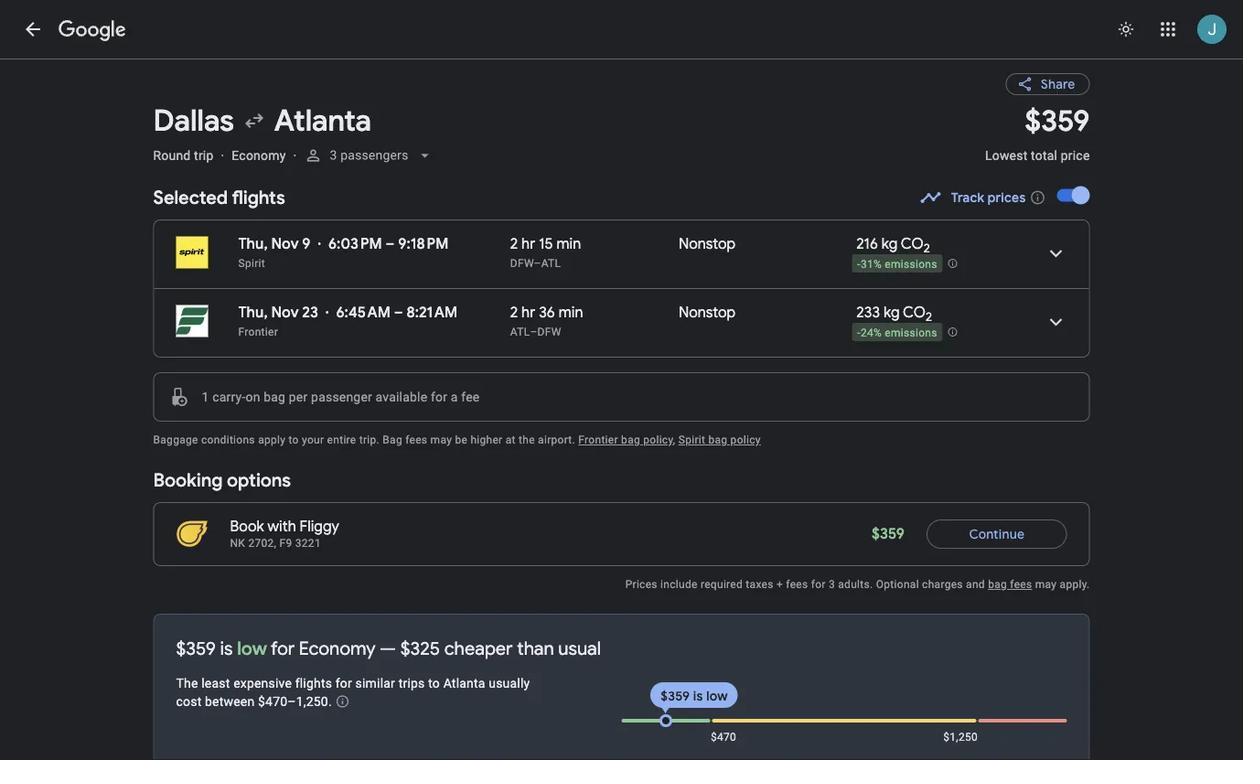 Task type: locate. For each thing, give the bounding box(es) containing it.
on
[[246, 389, 260, 405]]

co inside "216 kg co 2"
[[902, 235, 924, 254]]

available
[[376, 389, 428, 405]]

cost
[[176, 694, 202, 710]]

options
[[227, 469, 291, 492]]

1 horizontal spatial 3
[[829, 579, 836, 591]]

the least expensive flights for similar trips to atlanta usually cost between $470–1,250.
[[176, 676, 530, 710]]

Arrival time: 8:21 AM. text field
[[407, 303, 458, 322]]

36
[[539, 303, 555, 322]]

0 vertical spatial spirit
[[238, 257, 265, 270]]

1 horizontal spatial flights
[[295, 676, 332, 691]]

f9
[[280, 537, 292, 550]]

0 horizontal spatial  image
[[221, 148, 225, 163]]

2 left 36
[[511, 303, 518, 322]]

main content
[[153, 59, 1108, 761]]

1 nov from the top
[[271, 235, 299, 254]]

fees right +
[[787, 579, 809, 591]]

min right 36
[[559, 303, 584, 322]]

- down 233
[[858, 327, 861, 339]]

hr inside 2 hr 15 min dfw – atl
[[522, 235, 536, 254]]

1 vertical spatial min
[[559, 303, 584, 322]]

kg up -24% emissions
[[884, 303, 900, 322]]

1 horizontal spatial to
[[429, 676, 440, 691]]

1 nonstop from the top
[[679, 235, 736, 254]]

atlanta up '3 passengers'
[[274, 102, 372, 140]]

co inside 233 kg co 2
[[904, 303, 926, 322]]

prices
[[626, 579, 658, 591]]

1 vertical spatial hr
[[522, 303, 536, 322]]

per
[[289, 389, 308, 405]]

1 vertical spatial atl
[[511, 326, 530, 339]]

booking
[[153, 469, 223, 492]]

0 vertical spatial co
[[902, 235, 924, 254]]

0 horizontal spatial low
[[237, 637, 267, 660]]

fees right bag
[[406, 434, 428, 447]]

1 horizontal spatial frontier
[[579, 434, 619, 447]]

– down 15
[[534, 257, 542, 270]]

0 vertical spatial min
[[557, 235, 582, 254]]

1 vertical spatial -
[[858, 327, 861, 339]]

low
[[237, 637, 267, 660], [707, 688, 728, 705]]

0 horizontal spatial frontier
[[238, 326, 278, 339]]

1 horizontal spatial  image
[[326, 304, 329, 322]]

0 vertical spatial  image
[[221, 148, 225, 163]]

nov left 9
[[271, 235, 299, 254]]

1 horizontal spatial dfw
[[538, 326, 562, 339]]

0 vertical spatial flights
[[232, 186, 285, 209]]

trips
[[399, 676, 425, 691]]

prices
[[988, 189, 1027, 206]]

co for 233 kg co
[[904, 303, 926, 322]]

economy up the least expensive flights for similar trips to atlanta usually cost between $470–1,250. on the left of the page
[[299, 637, 376, 660]]

2702,
[[248, 537, 277, 550]]

book
[[230, 518, 264, 536]]

0 vertical spatial -
[[858, 258, 861, 271]]

1 vertical spatial nonstop
[[679, 303, 736, 322]]

1 vertical spatial economy
[[299, 637, 376, 660]]

23
[[302, 303, 319, 322]]

1 horizontal spatial fees
[[787, 579, 809, 591]]

learn more about price insights image
[[335, 695, 350, 709]]

0 vertical spatial atl
[[542, 257, 561, 270]]

2 inside 2 hr 15 min dfw – atl
[[511, 235, 518, 254]]

2 nonstop flight. element from the top
[[679, 303, 736, 325]]

2 hr from the top
[[522, 303, 536, 322]]

optional
[[877, 579, 920, 591]]

thu, left "23"
[[238, 303, 268, 322]]

0 vertical spatial hr
[[522, 235, 536, 254]]

1 vertical spatial is
[[694, 688, 704, 705]]

8:21 am
[[407, 303, 458, 322]]

1 vertical spatial thu,
[[238, 303, 268, 322]]

the
[[176, 676, 198, 691]]

price
[[1062, 148, 1091, 163]]

to right the trips
[[429, 676, 440, 691]]

for up learn more about price insights image on the left of the page
[[336, 676, 352, 691]]

co
[[902, 235, 924, 254], [904, 303, 926, 322]]

1 vertical spatial nonstop flight. element
[[679, 303, 736, 325]]

thu, left 9
[[238, 235, 268, 254]]

flights up $470–1,250.
[[295, 676, 332, 691]]

 image right trip
[[221, 148, 225, 163]]

- for 233 kg co
[[858, 327, 861, 339]]

carry-
[[213, 389, 246, 405]]

policy right ,
[[731, 434, 761, 447]]

1 vertical spatial atlanta
[[444, 676, 486, 691]]

economy right trip
[[232, 148, 286, 163]]

go back image
[[22, 18, 44, 40]]

0 vertical spatial low
[[237, 637, 267, 660]]

atlanta down cheaper
[[444, 676, 486, 691]]

nov for 9
[[271, 235, 299, 254]]

continue button
[[927, 513, 1068, 557]]

low for $359 is low for economy — $325 cheaper than usual
[[237, 637, 267, 660]]

dfw down 36
[[538, 326, 562, 339]]

 image right "23"
[[326, 304, 329, 322]]

1
[[202, 389, 209, 405]]

flight details. departing flight on thursday, november 9. leaves dallas/fort worth international airport at 6:03 pm on thursday, november 9 and arrives at hartsfield-jackson atlanta international airport at 9:18 pm on thursday, november 9. image
[[1035, 232, 1079, 276]]

nov left "23"
[[271, 303, 299, 322]]

1 horizontal spatial economy
[[299, 637, 376, 660]]

hr inside 2 hr 36 min atl – dfw
[[522, 303, 536, 322]]

$359 for $359 is low for economy — $325 cheaper than usual
[[176, 637, 216, 660]]

emissions for 233 kg co
[[885, 327, 938, 339]]

0 vertical spatial economy
[[232, 148, 286, 163]]

2 thu, from the top
[[238, 303, 268, 322]]

2 up -24% emissions
[[926, 309, 933, 325]]

0 vertical spatial thu,
[[238, 235, 268, 254]]

flights
[[232, 186, 285, 209], [295, 676, 332, 691]]

min inside 2 hr 15 min dfw – atl
[[557, 235, 582, 254]]

emissions down 233 kg co 2 at right
[[885, 327, 938, 339]]

atl inside 2 hr 36 min atl – dfw
[[511, 326, 530, 339]]

$359 lowest total price
[[986, 102, 1091, 163]]

2 nonstop from the top
[[679, 303, 736, 322]]

frontier down thu, nov 23
[[238, 326, 278, 339]]

1 thu, from the top
[[238, 235, 268, 254]]

0 horizontal spatial dfw
[[511, 257, 534, 270]]

low for $359 is low
[[707, 688, 728, 705]]

0 horizontal spatial economy
[[232, 148, 286, 163]]

fees
[[406, 434, 428, 447], [787, 579, 809, 591], [1011, 579, 1033, 591]]

2 policy from the left
[[731, 434, 761, 447]]

atl down total duration 2 hr 36 min. element at the top of the page
[[511, 326, 530, 339]]

fees right and
[[1011, 579, 1033, 591]]

0 horizontal spatial flights
[[232, 186, 285, 209]]

low up the $470
[[707, 688, 728, 705]]

0 horizontal spatial is
[[220, 637, 233, 660]]

1 vertical spatial flights
[[295, 676, 332, 691]]

1 emissions from the top
[[885, 258, 938, 271]]

0 vertical spatial nonstop
[[679, 235, 736, 254]]

0 horizontal spatial fees
[[406, 434, 428, 447]]

min right 15
[[557, 235, 582, 254]]

passengers
[[341, 148, 409, 163]]

2 left 15
[[511, 235, 518, 254]]

may
[[431, 434, 452, 447], [1036, 579, 1058, 591]]

spirit bag policy link
[[679, 434, 761, 447]]

co up -24% emissions
[[904, 303, 926, 322]]

– left the 8:21 am text box
[[394, 303, 403, 322]]

1 hr from the top
[[522, 235, 536, 254]]

fliggy
[[300, 518, 340, 536]]

policy left spirit bag policy link
[[644, 434, 674, 447]]

0 horizontal spatial atlanta
[[274, 102, 372, 140]]

0 vertical spatial is
[[220, 637, 233, 660]]

may left be
[[431, 434, 452, 447]]

dfw up 2 hr 36 min atl – dfw
[[511, 257, 534, 270]]

0 horizontal spatial policy
[[644, 434, 674, 447]]

$359 is low for economy — $325 cheaper than usual
[[176, 637, 601, 660]]

2 inside "216 kg co 2"
[[924, 240, 931, 256]]

$359 is low
[[661, 688, 728, 705]]

2 emissions from the top
[[885, 327, 938, 339]]

kg inside 233 kg co 2
[[884, 303, 900, 322]]

to left your
[[289, 434, 299, 447]]

hr left 36
[[522, 303, 536, 322]]

emissions for 216 kg co
[[885, 258, 938, 271]]

kg inside "216 kg co 2"
[[882, 235, 898, 254]]

 image
[[293, 148, 297, 163]]

dfw inside 2 hr 15 min dfw – atl
[[511, 257, 534, 270]]

economy
[[232, 148, 286, 163], [299, 637, 376, 660]]

spirit
[[238, 257, 265, 270], [679, 434, 706, 447]]

spirit inside list
[[238, 257, 265, 270]]

0 horizontal spatial 3
[[330, 148, 337, 163]]

frontier inside list
[[238, 326, 278, 339]]

3 passengers button
[[297, 134, 442, 178]]

0 horizontal spatial spirit
[[238, 257, 265, 270]]

bag right on at bottom
[[264, 389, 286, 405]]

conditions
[[201, 434, 255, 447]]

hr left 15
[[522, 235, 536, 254]]

1 vertical spatial  image
[[326, 304, 329, 322]]

359 US dollars text field
[[872, 525, 905, 544]]

0 vertical spatial nonstop flight. element
[[679, 235, 736, 256]]

None text field
[[986, 102, 1091, 179]]

lowest
[[986, 148, 1028, 163]]

1 horizontal spatial atlanta
[[444, 676, 486, 691]]

1 vertical spatial dfw
[[538, 326, 562, 339]]

apply
[[258, 434, 286, 447]]

atl
[[542, 257, 561, 270], [511, 326, 530, 339]]

kg up -31% emissions
[[882, 235, 898, 254]]

flights up 'thu, nov 9'
[[232, 186, 285, 209]]

policy
[[644, 434, 674, 447], [731, 434, 761, 447]]

2 up -31% emissions
[[924, 240, 931, 256]]

low up 'expensive'
[[237, 637, 267, 660]]

0 horizontal spatial atl
[[511, 326, 530, 339]]

cheaper
[[445, 637, 513, 660]]

spirit down 'thu, nov 9'
[[238, 257, 265, 270]]

spirit right ,
[[679, 434, 706, 447]]

– inside 2 hr 15 min dfw – atl
[[534, 257, 542, 270]]

kg for 216
[[882, 235, 898, 254]]

return flight on thursday, november 23. leaves hartsfield-jackson atlanta international airport at 6:45 am on thursday, november 23 and arrives at dallas/fort worth international airport at 8:21 am on thursday, november 23. element
[[238, 303, 458, 322]]

3 passengers
[[330, 148, 409, 163]]

1 vertical spatial co
[[904, 303, 926, 322]]

-
[[858, 258, 861, 271], [858, 327, 861, 339]]

1 vertical spatial nov
[[271, 303, 299, 322]]

nonstop
[[679, 235, 736, 254], [679, 303, 736, 322]]

0 vertical spatial dfw
[[511, 257, 534, 270]]

0 vertical spatial emissions
[[885, 258, 938, 271]]

1 vertical spatial low
[[707, 688, 728, 705]]

0 vertical spatial nov
[[271, 235, 299, 254]]

include
[[661, 579, 698, 591]]

0 vertical spatial may
[[431, 434, 452, 447]]

 image
[[221, 148, 225, 163], [326, 304, 329, 322]]

3 left the passengers
[[330, 148, 337, 163]]

0 vertical spatial atlanta
[[274, 102, 372, 140]]

2 - from the top
[[858, 327, 861, 339]]

flight details. return flight on thursday, november 23. leaves hartsfield-jackson atlanta international airport at 6:45 am on thursday, november 23 and arrives at dallas/fort worth international airport at 8:21 am on thursday, november 23. image
[[1035, 300, 1079, 344]]

1 horizontal spatial atl
[[542, 257, 561, 270]]

min inside 2 hr 36 min atl – dfw
[[559, 303, 584, 322]]

atl down 15
[[542, 257, 561, 270]]

nonstop flight. element
[[679, 235, 736, 256], [679, 303, 736, 325]]

0 vertical spatial kg
[[882, 235, 898, 254]]

$470–1,250.
[[258, 694, 332, 710]]

-31% emissions
[[858, 258, 938, 271]]

1 - from the top
[[858, 258, 861, 271]]

for inside the least expensive flights for similar trips to atlanta usually cost between $470–1,250.
[[336, 676, 352, 691]]

$470
[[711, 731, 737, 744]]

may left apply.
[[1036, 579, 1058, 591]]

departing flight on thursday, november 9. leaves dallas/fort worth international airport at 6:03 pm on thursday, november 9 and arrives at hartsfield-jackson atlanta international airport at 9:18 pm on thursday, november 9. element
[[238, 235, 449, 254]]

0 horizontal spatial to
[[289, 434, 299, 447]]

1 vertical spatial emissions
[[885, 327, 938, 339]]

track
[[952, 189, 985, 206]]

2
[[511, 235, 518, 254], [924, 240, 931, 256], [511, 303, 518, 322], [926, 309, 933, 325]]

3 left adults.
[[829, 579, 836, 591]]

1 horizontal spatial is
[[694, 688, 704, 705]]

2 nov from the top
[[271, 303, 299, 322]]

$359
[[1026, 102, 1091, 140], [872, 525, 905, 544], [176, 637, 216, 660], [661, 688, 690, 705]]

1 vertical spatial 3
[[829, 579, 836, 591]]

1 vertical spatial kg
[[884, 303, 900, 322]]

$359 inside $359 lowest total price
[[1026, 102, 1091, 140]]

bag right ,
[[709, 434, 728, 447]]

1 horizontal spatial spirit
[[679, 434, 706, 447]]

1 horizontal spatial policy
[[731, 434, 761, 447]]

hr
[[522, 235, 536, 254], [522, 303, 536, 322]]

—
[[380, 637, 396, 660]]

1 nonstop flight. element from the top
[[679, 235, 736, 256]]

continue
[[970, 526, 1025, 543]]

nonstop flight. element for 2 hr 15 min
[[679, 235, 736, 256]]

hr for 36
[[522, 303, 536, 322]]

emissions down "216 kg co 2"
[[885, 258, 938, 271]]

0 vertical spatial 3
[[330, 148, 337, 163]]

frontier
[[238, 326, 278, 339], [579, 434, 619, 447]]

1 vertical spatial to
[[429, 676, 440, 691]]

 image inside return flight on thursday, november 23. leaves hartsfield-jackson atlanta international airport at 6:45 am on thursday, november 23 and arrives at dallas/fort worth international airport at 8:21 am on thursday, november 23. element
[[326, 304, 329, 322]]

frontier right "airport."
[[579, 434, 619, 447]]

1 horizontal spatial may
[[1036, 579, 1058, 591]]

– down total duration 2 hr 36 min. element at the top of the page
[[530, 326, 538, 339]]

0 vertical spatial frontier
[[238, 326, 278, 339]]

- down 216
[[858, 258, 861, 271]]

fee
[[462, 389, 480, 405]]

1 horizontal spatial low
[[707, 688, 728, 705]]

list
[[154, 221, 1090, 357]]

co up -31% emissions
[[902, 235, 924, 254]]

loading results progress bar
[[0, 59, 1244, 62]]



Task type: describe. For each thing, give the bounding box(es) containing it.
233 kg co 2
[[857, 303, 933, 325]]

between
[[205, 694, 255, 710]]

share button
[[1007, 73, 1091, 95]]

Flight numbers NK 2702, F9 3221 text field
[[230, 537, 321, 550]]

$359 for $359
[[872, 525, 905, 544]]

usual
[[559, 637, 601, 660]]

$1,250
[[944, 731, 979, 744]]

flights inside the least expensive flights for similar trips to atlanta usually cost between $470–1,250.
[[295, 676, 332, 691]]

bag
[[383, 434, 403, 447]]

– left the 9:18 pm
[[386, 235, 395, 254]]

bag fees button
[[989, 579, 1033, 591]]

required
[[701, 579, 743, 591]]

with
[[268, 518, 296, 536]]

min for 2 hr 15 min
[[557, 235, 582, 254]]

Departure time: 6:45 AM. text field
[[336, 303, 391, 322]]

taxes
[[746, 579, 774, 591]]

nonstop for 2 hr 36 min
[[679, 303, 736, 322]]

share
[[1041, 76, 1076, 92]]

1 vertical spatial frontier
[[579, 434, 619, 447]]

6:03 pm – 9:18 pm
[[329, 235, 449, 254]]

be
[[455, 434, 468, 447]]

passenger
[[311, 389, 373, 405]]

track prices
[[952, 189, 1027, 206]]

baggage
[[153, 434, 198, 447]]

dallas
[[153, 102, 234, 140]]

book with fliggy nk 2702, f9 3221
[[230, 518, 340, 550]]

thu, for thu, nov 23
[[238, 303, 268, 322]]

24%
[[861, 327, 882, 339]]

thu, nov 23
[[238, 303, 319, 322]]

$359 for $359 lowest total price
[[1026, 102, 1091, 140]]

6:03 pm
[[329, 235, 382, 254]]

trip
[[194, 148, 214, 163]]

-24% emissions
[[858, 327, 938, 339]]

dfw inside 2 hr 36 min atl – dfw
[[538, 326, 562, 339]]

total duration 2 hr 15 min. element
[[511, 235, 679, 256]]

Departure time: 6:03 PM. text field
[[329, 235, 382, 254]]

list containing thu, nov 9
[[154, 221, 1090, 357]]

thu, for thu, nov 9
[[238, 235, 268, 254]]

the
[[519, 434, 535, 447]]

charges
[[923, 579, 964, 591]]

main content containing dallas
[[153, 59, 1108, 761]]

15
[[539, 235, 553, 254]]

– inside 2 hr 36 min atl – dfw
[[530, 326, 538, 339]]

Dallas to Atlanta and back text field
[[153, 102, 964, 140]]

1 policy from the left
[[644, 434, 674, 447]]

at
[[506, 434, 516, 447]]

entire
[[327, 434, 357, 447]]

total
[[1032, 148, 1058, 163]]

233
[[857, 303, 881, 322]]

1 vertical spatial may
[[1036, 579, 1058, 591]]

0 horizontal spatial may
[[431, 434, 452, 447]]

none text field containing $359
[[986, 102, 1091, 179]]

3221
[[295, 537, 321, 550]]

2 inside 233 kg co 2
[[926, 309, 933, 325]]

- for 216 kg co
[[858, 258, 861, 271]]

2 horizontal spatial fees
[[1011, 579, 1033, 591]]

$325
[[401, 637, 440, 660]]

31%
[[861, 258, 882, 271]]

bag left ,
[[622, 434, 641, 447]]

for left adults.
[[812, 579, 826, 591]]

total duration 2 hr 36 min. element
[[511, 303, 679, 325]]

selected flights
[[153, 186, 285, 209]]

frontier bag policy link
[[579, 434, 674, 447]]

learn more about tracked prices image
[[1030, 189, 1047, 206]]

,
[[674, 434, 676, 447]]

co for 216 kg co
[[902, 235, 924, 254]]

3 inside popup button
[[330, 148, 337, 163]]

round trip
[[153, 148, 214, 163]]

1 vertical spatial spirit
[[679, 434, 706, 447]]

similar
[[356, 676, 395, 691]]

usually
[[489, 676, 530, 691]]

higher
[[471, 434, 503, 447]]

thu, nov 9
[[238, 235, 311, 254]]

change appearance image
[[1105, 7, 1149, 51]]

is for $359 is low
[[694, 688, 704, 705]]

nk
[[230, 537, 245, 550]]

 image for thu, nov 23
[[326, 304, 329, 322]]

+
[[777, 579, 784, 591]]

2 hr 15 min dfw – atl
[[511, 235, 582, 270]]

2 hr 36 min atl – dfw
[[511, 303, 584, 339]]

baggage conditions apply to your entire trip.  bag fees may be higher at the airport. frontier bag policy , spirit bag policy
[[153, 434, 761, 447]]

216 kg co 2
[[857, 235, 931, 256]]

216
[[857, 235, 879, 254]]

bag right and
[[989, 579, 1008, 591]]

to inside the least expensive flights for similar trips to atlanta usually cost between $470–1,250.
[[429, 676, 440, 691]]

atlanta inside the least expensive flights for similar trips to atlanta usually cost between $470–1,250.
[[444, 676, 486, 691]]

than
[[517, 637, 554, 660]]

a
[[451, 389, 458, 405]]

6:45 am
[[336, 303, 391, 322]]

for up 'expensive'
[[271, 637, 295, 660]]

apply.
[[1061, 579, 1091, 591]]

0 vertical spatial to
[[289, 434, 299, 447]]

nonstop flight. element for 2 hr 36 min
[[679, 303, 736, 325]]

nov for 23
[[271, 303, 299, 322]]

1 carry-on bag per passenger available for a fee
[[202, 389, 480, 405]]

9:18 pm
[[398, 235, 449, 254]]

airport.
[[538, 434, 576, 447]]

 image for round trip
[[221, 148, 225, 163]]

Arrival time: 9:18 PM. text field
[[398, 235, 449, 254]]

hr for 15
[[522, 235, 536, 254]]

least
[[202, 676, 230, 691]]

min for 2 hr 36 min
[[559, 303, 584, 322]]

selected
[[153, 186, 228, 209]]

for left a
[[431, 389, 448, 405]]

prices include required taxes + fees for 3 adults. optional charges and bag fees may apply.
[[626, 579, 1091, 591]]

booking options
[[153, 469, 291, 492]]

359 us dollars element
[[1026, 102, 1091, 140]]

$359 for $359 is low
[[661, 688, 690, 705]]

expensive
[[234, 676, 292, 691]]

nonstop for 2 hr 15 min
[[679, 235, 736, 254]]

kg for 233
[[884, 303, 900, 322]]

9
[[302, 235, 311, 254]]

is for $359 is low for economy — $325 cheaper than usual
[[220, 637, 233, 660]]

your
[[302, 434, 324, 447]]

atl inside 2 hr 15 min dfw – atl
[[542, 257, 561, 270]]

adults.
[[839, 579, 874, 591]]

2 inside 2 hr 36 min atl – dfw
[[511, 303, 518, 322]]



Task type: vqa. For each thing, say whether or not it's contained in the screenshot.
THE HOTEL
no



